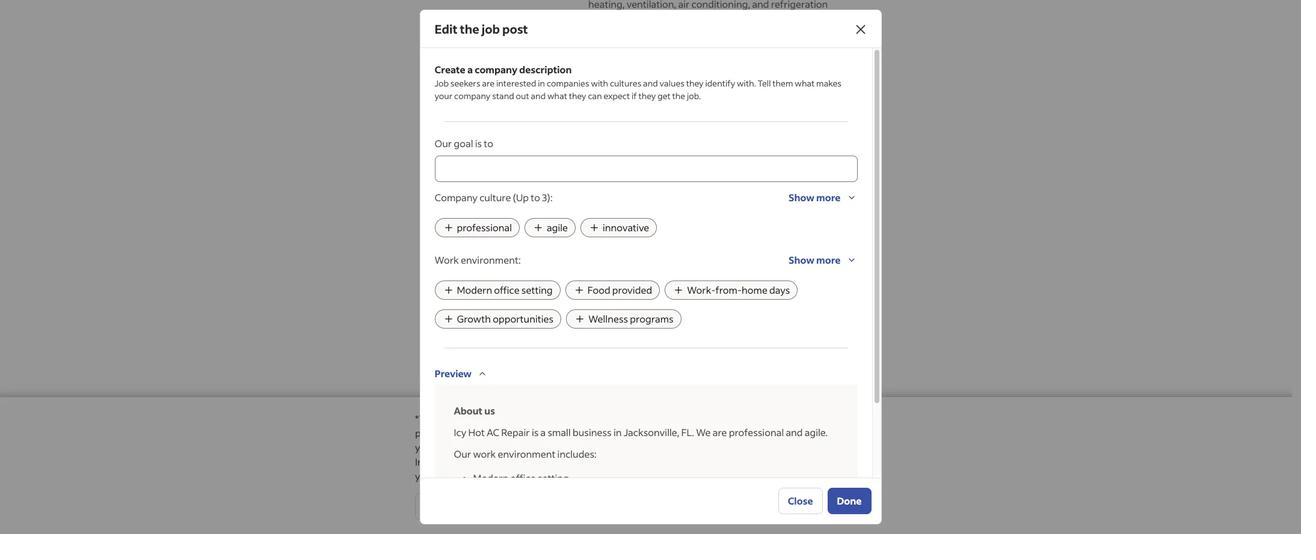 Task type: vqa. For each thing, say whether or not it's contained in the screenshot.
the middle on
yes



Task type: locate. For each thing, give the bounding box(es) containing it.
1 vertical spatial setting
[[538, 472, 569, 485]]

show for innovative
[[789, 191, 815, 204]]

applications up us
[[472, 374, 528, 386]]

to down helps
[[641, 278, 650, 291]]

0 horizontal spatial on
[[612, 413, 624, 425]]

privacy
[[517, 456, 550, 469]]

create
[[767, 264, 796, 276]]

provided up ac
[[480, 413, 520, 425]]

you inside this feature helps you easily and quickly create a company description to attract quality candidates.
[[670, 264, 686, 276]]

estimates
[[538, 413, 581, 425]]

are up repair
[[522, 413, 536, 425]]

and down do
[[723, 427, 740, 440]]

work
[[435, 254, 459, 267]]

1 vertical spatial equipment
[[751, 84, 800, 97]]

0 vertical spatial professional
[[457, 221, 512, 234]]

more
[[817, 191, 841, 204], [817, 254, 841, 267]]

edit for edit the job post
[[435, 21, 458, 37]]

selecting
[[491, 427, 531, 440]]

show more button for innovative
[[789, 187, 858, 209]]

0 vertical spatial is
[[475, 137, 482, 150]]

for down (jacksonville,
[[823, 201, 833, 210]]

regulations
[[589, 156, 639, 169]]

send
[[610, 453, 631, 465]]

application updates
[[434, 437, 527, 450]]

company description
[[434, 237, 533, 250]]

1 chevron down image from the top
[[846, 192, 858, 204]]

we inside edit the job post dialog
[[696, 427, 711, 439]]

is
[[475, 137, 482, 150], [604, 179, 609, 188], [532, 427, 539, 439]]

them
[[773, 78, 793, 89]]

1 horizontal spatial on
[[649, 70, 660, 82]]

1 show more button from the top
[[789, 187, 858, 209]]

an
[[611, 179, 619, 188], [633, 453, 644, 465]]

edit for edit
[[608, 146, 627, 159]]

policy
[[488, 456, 513, 469], [551, 456, 578, 469]]

1 vertical spatial edit
[[608, 146, 627, 159]]

description up companies at the top of page
[[519, 63, 572, 76]]

chevron down image for work-from-home days
[[846, 255, 858, 267]]

2 policy from the left
[[551, 456, 578, 469]]

to up application.
[[733, 456, 742, 469]]

a up the seekers
[[468, 63, 473, 76]]

1 horizontal spatial policy
[[551, 456, 578, 469]]

0 vertical spatial an
[[611, 179, 619, 188]]

job up "using"
[[621, 190, 631, 199]]

an inside james.peterson1902@gmail.com also send an individual email update each time someone applies.
[[633, 453, 644, 465]]

what down companies at the top of page
[[548, 90, 567, 102]]

1 vertical spatial this
[[589, 264, 607, 276]]

- left follow
[[589, 171, 593, 184]]

more right create
[[817, 254, 841, 267]]

own
[[741, 201, 755, 210]]

your inside create a company description job seekers are interested in companies with cultures and values they identify with. tell them what makes your company stand out and what they can expect if they get the job.
[[435, 90, 453, 102]]

5 - from the top
[[589, 171, 593, 184]]

are inside this is an openai-powered job description. it uses information from your job, including job title, (hvac service technician) and your location, (jacksonville, fl). by using the content, you adopt it as your own and are responsible for making it true, appropriate and compliant with applicable laws.
[[771, 201, 782, 210]]

information up easily
[[664, 238, 717, 251]]

that right user
[[852, 456, 870, 469]]

setting down privacy policy link at the left
[[538, 472, 569, 485]]

interested
[[496, 78, 536, 89]]

1 horizontal spatial that
[[618, 427, 637, 440]]

applications
[[472, 374, 528, 386], [657, 442, 711, 454]]

post
[[502, 21, 528, 37], [807, 427, 826, 440]]

2 this from the top
[[589, 264, 607, 276]]

you inside this is an openai-powered job description. it uses information from your job, including job title, (hvac service technician) and your location, (jacksonville, fl). by using the content, you adopt it as your own and are responsible for making it true, appropriate and compliant with applicable laws.
[[674, 201, 686, 210]]

a inside create a company description job seekers are interested in companies with cultures and values they identify with. tell them what makes your company stand out and what they can expect if they get the job.
[[468, 63, 473, 76]]

1 show more from the top
[[789, 191, 841, 204]]

with inside create a company description job seekers are interested in companies with cultures and values they identify with. tell them what makes your company stand out and what they can expect if they get the job.
[[591, 78, 608, 89]]

based
[[734, 95, 757, 107], [583, 413, 610, 425]]

0 vertical spatial modern
[[457, 284, 492, 297]]

0 vertical spatial company
[[435, 191, 478, 204]]

each
[[751, 453, 772, 465]]

2 company from the top
[[434, 237, 479, 250]]

do
[[726, 413, 738, 425]]

a inside this feature helps you easily and quickly create a company description to attract quality candidates.
[[798, 264, 803, 276]]

estimated 2 applications* .
[[608, 120, 712, 132]]

malfunctions
[[769, 26, 827, 39]]

0 vertical spatial more
[[817, 191, 841, 204]]

0 horizontal spatial policy
[[488, 456, 513, 469]]

show more button for work-from-home days
[[789, 250, 858, 271]]

description inside 'button'
[[633, 45, 686, 58]]

our down icy
[[454, 448, 471, 461]]

on down tell
[[759, 95, 769, 107]]

and right out
[[531, 90, 546, 102]]

company inside edit the job post dialog
[[435, 191, 478, 204]]

1 vertical spatial show
[[789, 191, 815, 204]]

with.
[[737, 78, 756, 89]]

1 vertical spatial company
[[434, 237, 479, 250]]

they down companies at the top of page
[[569, 90, 587, 102]]

is up including
[[604, 179, 609, 188]]

0 vertical spatial our
[[435, 137, 452, 150]]

the
[[460, 21, 479, 37], [672, 90, 686, 102], [771, 95, 784, 107], [632, 201, 643, 210], [660, 471, 675, 483]]

and down proper
[[725, 142, 742, 155]]

are
[[482, 78, 495, 89], [771, 201, 782, 210], [522, 413, 536, 425], [713, 427, 727, 439]]

0 vertical spatial by
[[602, 201, 611, 210]]

your right of at top right
[[724, 201, 739, 210]]

- left conduct
[[589, 55, 593, 68]]

chevron down image
[[846, 192, 858, 204], [846, 255, 858, 267]]

test
[[595, 128, 613, 140]]

2 chevron down image from the top
[[846, 255, 858, 267]]

based inside the *the numbers provided are estimates based on past performance and do not guarantee future performance. by selecting confirm, you agree that you have reviewed and edited this job post to reflect your requirements, and that this job will be posted and applications will be processed in accordance with indeed's
[[583, 413, 610, 425]]

privacy policy link
[[517, 456, 578, 469]]

0 horizontal spatial information
[[664, 238, 717, 251]]

have down the indeed's
[[434, 471, 455, 483]]

installations
[[639, 185, 692, 198]]

your up (jacksonville,
[[815, 179, 830, 188]]

by inside the *the numbers provided are estimates based on past performance and do not guarantee future performance. by selecting confirm, you agree that you have reviewed and edited this job post to reflect your requirements, and that this job will be posted and applications will be processed in accordance with indeed's
[[478, 427, 489, 440]]

this inside this is an openai-powered job description. it uses information from your job, including job title, (hvac service technician) and your location, (jacksonville, fl). by using the content, you adopt it as your own and are responsible for making it true, appropriate and compliant with applicable laws.
[[589, 179, 602, 188]]

as down technician)
[[715, 201, 722, 210]]

our for our work environment includes:
[[454, 448, 471, 461]]

receive applications by
[[434, 374, 542, 386]]

1 vertical spatial an
[[633, 453, 644, 465]]

for inside - diagnose and troubleshoot equipment malfunctions and make necessary repairs - conduct routine inspections and preventive maintenance on hvac/r systems - install, repair, and maintain hvac/r equipment such as furnaces, air conditioners, heat pumps, boilers, and refrigeration units - test hvac/r systems for proper functioning and ensure compliance with safety and environmental regulations - follow blueprints, schematics, and technical manuals to perform installations and repairs - maintain accurate records of work performed and materials used
[[690, 128, 704, 140]]

0 horizontal spatial this
[[541, 442, 558, 454]]

accordance
[[801, 442, 853, 454]]

1 horizontal spatial have
[[657, 427, 679, 440]]

an up applies.
[[633, 453, 644, 465]]

2 horizontal spatial in
[[791, 442, 799, 454]]

1 horizontal spatial in
[[614, 427, 622, 439]]

agree
[[591, 427, 616, 440]]

1 vertical spatial by
[[478, 427, 489, 440]]

1 this from the top
[[589, 179, 602, 188]]

post down future
[[807, 427, 826, 440]]

1 horizontal spatial we
[[696, 427, 711, 439]]

3):
[[542, 191, 553, 204]]

maintain
[[674, 84, 713, 97]]

setting
[[522, 284, 553, 297], [538, 472, 569, 485]]

description down the feature on the left of the page
[[589, 278, 639, 291]]

and inside this feature helps you easily and quickly create a company description to attract quality candidates.
[[715, 264, 732, 276]]

for up safety
[[690, 128, 704, 140]]

0 vertical spatial as
[[589, 99, 598, 111]]

0 vertical spatial setting
[[522, 284, 553, 297]]

description down identify
[[688, 95, 732, 107]]

create
[[435, 63, 466, 76]]

1 vertical spatial .
[[672, 456, 674, 469]]

edit require resume element
[[579, 400, 858, 427]]

1 vertical spatial information
[[664, 238, 717, 251]]

manuals
[[791, 171, 829, 184]]

0 horizontal spatial provided
[[480, 413, 520, 425]]

0 horizontal spatial our
[[435, 137, 452, 150]]

quickly
[[734, 264, 765, 276]]

0 vertical spatial .
[[710, 120, 712, 132]]

maintain
[[595, 200, 634, 212]]

email
[[589, 374, 613, 387]]

edited
[[742, 427, 770, 440]]

or
[[529, 471, 539, 483]]

0 horizontal spatial work
[[473, 448, 496, 461]]

as inside this is an openai-powered job description. it uses information from your job, including job title, (hvac service technician) and your location, (jacksonville, fl). by using the content, you adopt it as your own and are responsible for making it true, appropriate and compliant with applicable laws.
[[715, 201, 722, 210]]

0 vertical spatial it
[[709, 201, 714, 210]]

for inside this is an openai-powered job description. it uses information from your job, including job title, (hvac service technician) and your location, (jacksonville, fl). by using the content, you adopt it as your own and are responsible for making it true, appropriate and compliant with applicable laws.
[[823, 201, 833, 210]]

on for *the numbers provided are estimates based on past performance and do not guarantee future performance. by selecting confirm, you agree that you have reviewed and edited this job post to reflect your requirements, and that this job will be posted and applications will be processed in accordance with indeed's
[[612, 413, 624, 425]]

individual
[[646, 453, 689, 465]]

to inside - diagnose and troubleshoot equipment malfunctions and make necessary repairs - conduct routine inspections and preventive maintenance on hvac/r systems - install, repair, and maintain hvac/r equipment such as furnaces, air conditioners, heat pumps, boilers, and refrigeration units - test hvac/r systems for proper functioning and ensure compliance with safety and environmental regulations - follow blueprints, schematics, and technical manuals to perform installations and repairs - maintain accurate records of work performed and materials used
[[589, 185, 598, 198]]

preview button
[[435, 363, 489, 385]]

0 horizontal spatial professional
[[457, 221, 512, 234]]

us
[[485, 405, 495, 418]]

equipment up boilers,
[[751, 84, 800, 97]]

1 vertical spatial repairs
[[713, 185, 744, 198]]

2 vertical spatial that
[[852, 456, 870, 469]]

1 horizontal spatial professional
[[729, 427, 784, 439]]

systems down inspections
[[699, 70, 736, 82]]

and down selecting
[[502, 442, 519, 454]]

edit receive applications by element
[[579, 368, 858, 395]]

tailored
[[623, 95, 653, 107]]

that
[[618, 427, 637, 440], [521, 442, 539, 454], [852, 456, 870, 469]]

by inside this is an openai-powered job description. it uses information from your job, including job title, (hvac service technician) and your location, (jacksonville, fl). by using the content, you adopt it as your own and are responsible for making it true, appropriate and compliant with applicable laws.
[[602, 201, 611, 210]]

0 horizontal spatial will
[[575, 442, 590, 454]]

0 vertical spatial this
[[772, 427, 789, 440]]

have inside the *the numbers provided are estimates based on past performance and do not guarantee future performance. by selecting confirm, you agree that you have reviewed and edited this job post to reflect your requirements, and that this job will be posted and applications will be processed in accordance with indeed's
[[657, 427, 679, 440]]

with up the can
[[591, 78, 608, 89]]

repairs up of at top right
[[713, 185, 744, 198]]

laws.
[[779, 212, 796, 221]]

- left install,
[[589, 84, 593, 97]]

1 vertical spatial office
[[511, 472, 536, 485]]

job,
[[831, 179, 843, 188]]

1 horizontal spatial work
[[724, 200, 746, 212]]

modern down cookie policy link on the bottom of page
[[473, 472, 509, 485]]

(hvac
[[649, 190, 670, 199]]

that up privacy
[[521, 442, 539, 454]]

provided down the feature on the left of the page
[[612, 284, 652, 297]]

0 vertical spatial show more
[[789, 191, 841, 204]]

office
[[494, 284, 520, 297], [511, 472, 536, 485]]

company right create
[[805, 264, 846, 276]]

it up the compliant
[[709, 201, 714, 210]]

you
[[674, 201, 686, 210], [670, 264, 686, 276], [572, 427, 589, 440], [638, 427, 655, 440], [415, 471, 432, 483]]

2 vertical spatial company
[[805, 264, 846, 276]]

0 horizontal spatial what
[[548, 90, 567, 102]]

1 vertical spatial in
[[614, 427, 622, 439]]

4 - from the top
[[589, 128, 593, 140]]

consent
[[695, 456, 731, 469]]

0 vertical spatial show
[[589, 45, 614, 58]]

2 horizontal spatial hvac/r
[[715, 84, 749, 97]]

0 vertical spatial we
[[608, 95, 621, 107]]

edit the job post dialog
[[420, 10, 882, 535]]

0 horizontal spatial repairs
[[680, 41, 711, 54]]

1 horizontal spatial provided
[[612, 284, 652, 297]]

based for description
[[734, 95, 757, 107]]

edit up create
[[435, 21, 458, 37]]

they up job.
[[686, 78, 704, 89]]

can
[[588, 90, 602, 102]]

1 horizontal spatial by
[[602, 201, 611, 210]]

1 vertical spatial our
[[454, 448, 471, 461]]

performance.
[[415, 427, 476, 440]]

on inside the *the numbers provided are estimates based on past performance and do not guarantee future performance. by selecting confirm, you agree that you have reviewed and edited this job post to reflect your requirements, and that this job will be posted and applications will be processed in accordance with indeed's
[[612, 413, 624, 425]]

provided inside the *the numbers provided are estimates based on past performance and do not guarantee future performance. by selecting confirm, you agree that you have reviewed and edited this job post to reflect your requirements, and that this job will be posted and applications will be processed in accordance with indeed's
[[480, 413, 520, 425]]

0 horizontal spatial by
[[478, 427, 489, 440]]

1 horizontal spatial applications
[[657, 442, 711, 454]]

environmental
[[744, 142, 810, 155]]

1 horizontal spatial they
[[639, 90, 656, 102]]

edit receive applications by image
[[834, 374, 848, 388]]

the up create
[[460, 21, 479, 37]]

what
[[795, 78, 815, 89], [548, 90, 567, 102]]

in up "informing"
[[791, 442, 799, 454]]

0 horizontal spatial it
[[615, 212, 619, 221]]

and up conduct
[[589, 41, 605, 54]]

based down with.
[[734, 95, 757, 107]]

0 vertical spatial based
[[734, 95, 757, 107]]

2 show more button from the top
[[789, 250, 858, 271]]

0 horizontal spatial be
[[592, 442, 603, 454]]

1 vertical spatial applications
[[657, 442, 711, 454]]

close button
[[778, 489, 823, 515]]

done
[[837, 495, 862, 508]]

you down the indeed's
[[415, 471, 432, 483]]

be down the agree
[[592, 442, 603, 454]]

- left test
[[589, 128, 593, 140]]

the down individual
[[660, 471, 675, 483]]

in inside the *the numbers provided are estimates based on past performance and do not guarantee future performance. by selecting confirm, you agree that you have reviewed and edited this job post to reflect your requirements, and that this job will be posted and applications will be processed in accordance with indeed's
[[791, 442, 799, 454]]

job up interested
[[482, 21, 500, 37]]

0 vertical spatial in
[[538, 78, 545, 89]]

an up including
[[611, 179, 619, 188]]

more down job,
[[817, 191, 841, 204]]

is right repair
[[532, 427, 539, 439]]

0 vertical spatial show more button
[[789, 187, 858, 209]]

on down routine
[[649, 70, 660, 82]]

on inside - diagnose and troubleshoot equipment malfunctions and make necessary repairs - conduct routine inspections and preventive maintenance on hvac/r systems - install, repair, and maintain hvac/r equipment such as furnaces, air conditioners, heat pumps, boilers, and refrigeration units - test hvac/r systems for proper functioning and ensure compliance with safety and environmental regulations - follow blueprints, schematics, and technical manuals to perform installations and repairs - maintain accurate records of work performed and materials used
[[649, 70, 660, 82]]

0 horizontal spatial an
[[611, 179, 619, 188]]

feature
[[609, 264, 642, 276]]

in
[[538, 78, 545, 89], [614, 427, 622, 439], [791, 442, 799, 454]]

on
[[649, 70, 660, 82], [759, 95, 769, 107], [612, 413, 624, 425]]

a right made
[[568, 471, 573, 483]]

- down including
[[589, 200, 593, 212]]

2 be from the left
[[730, 442, 741, 454]]

0 vertical spatial company
[[475, 63, 518, 76]]

0 vertical spatial post
[[502, 21, 528, 37]]

if
[[632, 90, 637, 102]]

edit inside dialog
[[435, 21, 458, 37]]

with down own
[[728, 212, 743, 221]]

have inside . you consent to indeed informing a user that you have opened, viewed or made a decision regarding the user's application.
[[434, 471, 455, 483]]

1 vertical spatial show more
[[789, 254, 841, 267]]

are down location,
[[771, 201, 782, 210]]

1 horizontal spatial be
[[730, 442, 741, 454]]

james.peterson1902@gmail.com also send an individual email update each time someone applies.
[[589, 438, 794, 480]]

hvac/r
[[662, 70, 697, 82], [715, 84, 749, 97], [615, 128, 650, 140]]

cultures
[[610, 78, 642, 89]]

growth opportunities
[[457, 313, 554, 326]]

records
[[676, 200, 710, 212]]

applications up you
[[657, 442, 711, 454]]

2 horizontal spatial they
[[686, 78, 704, 89]]

your down job in the top left of the page
[[435, 90, 453, 102]]

job left agile.
[[791, 427, 805, 440]]

1 more from the top
[[817, 191, 841, 204]]

company up work
[[434, 237, 479, 250]]

1 horizontal spatial for
[[823, 201, 833, 210]]

0 vertical spatial equipment
[[718, 26, 767, 39]]

1 horizontal spatial will
[[713, 442, 728, 454]]

this up the food
[[589, 264, 607, 276]]

1 vertical spatial based
[[583, 413, 610, 425]]

furnaces,
[[600, 99, 642, 111]]

provided inside edit the job post dialog
[[612, 284, 652, 297]]

. left you
[[672, 456, 674, 469]]

you up attract
[[670, 264, 686, 276]]

6 - from the top
[[589, 200, 593, 212]]

conditioners,
[[657, 99, 716, 111]]

0 horizontal spatial have
[[434, 471, 455, 483]]

this up including
[[589, 179, 602, 188]]

your up the indeed's
[[415, 442, 436, 454]]

description inside create a company description job seekers are interested in companies with cultures and values they identify with. tell them what makes your company stand out and what they can expect if they get the job.
[[519, 63, 572, 76]]

company left culture on the top of the page
[[435, 191, 478, 204]]

post inside edit the job post dialog
[[502, 21, 528, 37]]

our for our goal is to
[[435, 137, 452, 150]]

viewed
[[496, 471, 527, 483]]

appropriate
[[638, 212, 677, 221]]

show left full
[[589, 45, 614, 58]]

the inside create a company description job seekers are interested in companies with cultures and values they identify with. tell them what makes your company stand out and what they can expect if they get the job.
[[672, 90, 686, 102]]

0 horizontal spatial in
[[538, 78, 545, 89]]

job.
[[687, 90, 701, 102]]

this inside this feature helps you easily and quickly create a company description to attract quality candidates.
[[589, 264, 607, 276]]

1 horizontal spatial what
[[795, 78, 815, 89]]

,
[[513, 456, 515, 469]]

proper
[[705, 128, 736, 140]]

reflect
[[840, 427, 869, 440]]

description inside this feature helps you easily and quickly create a company description to attract quality candidates.
[[589, 278, 639, 291]]

1 vertical spatial chevron down image
[[846, 255, 858, 267]]

work environment:
[[435, 254, 521, 267]]

1 company from the top
[[435, 191, 478, 204]]

0 vertical spatial provided
[[612, 284, 652, 297]]

a left small
[[541, 427, 546, 439]]

modern office setting up growth opportunities
[[457, 284, 553, 297]]

2 show more from the top
[[789, 254, 841, 267]]

application.
[[705, 471, 756, 483]]

work inside edit the job post dialog
[[473, 448, 496, 461]]

edit the job post
[[435, 21, 528, 37]]

0 vertical spatial information
[[756, 179, 795, 188]]

1 vertical spatial professional
[[729, 427, 784, 439]]

this down guarantee
[[772, 427, 789, 440]]

on for we tailored your job description based on the
[[759, 95, 769, 107]]

show more button down 'manuals' on the right of the page
[[789, 187, 858, 209]]

equipment
[[718, 26, 767, 39], [751, 84, 800, 97]]

show up days
[[789, 254, 815, 267]]

growth
[[457, 313, 491, 326]]

equipment up the preventive
[[718, 26, 767, 39]]

openai-
[[620, 179, 649, 188]]

in inside create a company description job seekers are interested in companies with cultures and values they identify with. tell them what makes your company stand out and what they can expect if they get the job.
[[538, 78, 545, 89]]

0 vertical spatial that
[[618, 427, 637, 440]]

it left true,
[[615, 212, 619, 221]]

2 more from the top
[[817, 254, 841, 267]]

0 horizontal spatial applications
[[472, 374, 528, 386]]

blueprints,
[[626, 171, 674, 184]]

information up location,
[[756, 179, 795, 188]]

we up refrigeration
[[608, 95, 621, 107]]

1 horizontal spatial this
[[772, 427, 789, 440]]

applications inside the *the numbers provided are estimates based on past performance and do not guarantee future performance. by selecting confirm, you agree that you have reviewed and edited this job post to reflect your requirements, and that this job will be posted and applications will be processed in accordance with indeed's
[[657, 442, 711, 454]]

this for this feature helps you easily and quickly create a company description to attract quality candidates.
[[589, 264, 607, 276]]

0 horizontal spatial systems
[[652, 128, 688, 140]]

chevron down image for innovative
[[846, 192, 858, 204]]

hvac/r up heat
[[715, 84, 749, 97]]

office down cookie policy , privacy policy and
[[511, 472, 536, 485]]

0 horizontal spatial for
[[690, 128, 704, 140]]

is inside this is an openai-powered job description. it uses information from your job, including job title, (hvac service technician) and your location, (jacksonville, fl). by using the content, you adopt it as your own and are responsible for making it true, appropriate and compliant with applicable laws.
[[604, 179, 609, 188]]

to up the fl).
[[589, 185, 598, 198]]

1 vertical spatial is
[[604, 179, 609, 188]]



Task type: describe. For each thing, give the bounding box(es) containing it.
in for jacksonville,
[[614, 427, 622, 439]]

powered
[[649, 179, 679, 188]]

used
[[632, 214, 653, 227]]

1 vertical spatial this
[[541, 442, 558, 454]]

culture
[[480, 191, 511, 204]]

1 horizontal spatial is
[[532, 427, 539, 439]]

includes:
[[558, 448, 597, 461]]

functioning
[[738, 128, 790, 140]]

using
[[612, 201, 630, 210]]

informing
[[777, 456, 821, 469]]

regarding
[[614, 471, 658, 483]]

Company Goal field
[[435, 156, 858, 182]]

cookie policy link
[[455, 456, 513, 469]]

an inside this is an openai-powered job description. it uses information from your job, including job title, (hvac service technician) and your location, (jacksonville, fl). by using the content, you adopt it as your own and are responsible for making it true, appropriate and compliant with applicable laws.
[[611, 179, 619, 188]]

processed
[[743, 442, 789, 454]]

that inside . you consent to indeed informing a user that you have opened, viewed or made a decision regarding the user's application.
[[852, 456, 870, 469]]

refrigeration
[[589, 113, 645, 126]]

optional
[[625, 238, 662, 251]]

values
[[660, 78, 685, 89]]

technician)
[[697, 190, 736, 199]]

and up applicable
[[757, 201, 769, 210]]

confirm,
[[533, 427, 570, 440]]

decision
[[575, 471, 612, 483]]

information inside this is an openai-powered job description. it uses information from your job, including job title, (hvac service technician) and your location, (jacksonville, fl). by using the content, you adopt it as your own and are responsible for making it true, appropriate and compliant with applicable laws.
[[756, 179, 795, 188]]

and up necessary at the top of page
[[639, 26, 656, 39]]

1 vertical spatial it
[[615, 212, 619, 221]]

0 horizontal spatial hvac/r
[[615, 128, 650, 140]]

1 - from the top
[[589, 26, 593, 39]]

performance
[[647, 413, 705, 425]]

1 vertical spatial hvac/r
[[715, 84, 749, 97]]

and down jacksonville,
[[638, 442, 655, 454]]

require
[[434, 406, 470, 418]]

and left do
[[707, 413, 724, 425]]

requirements,
[[438, 442, 500, 454]]

0 horizontal spatial they
[[569, 90, 587, 102]]

environment
[[498, 448, 556, 461]]

update
[[717, 453, 749, 465]]

0 vertical spatial applications
[[472, 374, 528, 386]]

to inside the *the numbers provided are estimates based on past performance and do not guarantee future performance. by selecting confirm, you agree that you have reviewed and edited this job post to reflect your requirements, and that this job will be posted and applications will be processed in accordance with indeed's
[[828, 427, 838, 440]]

and down schematics,
[[694, 185, 711, 198]]

and down such in the right top of the page
[[809, 99, 826, 111]]

wellness programs
[[589, 313, 674, 326]]

also
[[589, 453, 608, 465]]

quality
[[684, 278, 714, 291]]

this for this is an openai-powered job description. it uses information from your job, including job title, (hvac service technician) and your location, (jacksonville, fl). by using the content, you adopt it as your own and are responsible for making it true, appropriate and compliant with applicable laws.
[[589, 179, 602, 188]]

agile.
[[805, 427, 828, 439]]

safety
[[696, 142, 724, 155]]

to inside . you consent to indeed informing a user that you have opened, viewed or made a decision regarding the user's application.
[[733, 456, 742, 469]]

are inside create a company description job seekers are interested in companies with cultures and values they identify with. tell them what makes your company stand out and what they can expect if they get the job.
[[482, 78, 495, 89]]

3 - from the top
[[589, 84, 593, 97]]

location,
[[768, 190, 797, 199]]

the inside this is an openai-powered job description. it uses information from your job, including job title, (hvac service technician) and your location, (jacksonville, fl). by using the content, you adopt it as your own and are responsible for making it true, appropriate and compliant with applicable laws.
[[632, 201, 643, 210]]

description up environment:
[[481, 237, 533, 250]]

work inside - diagnose and troubleshoot equipment malfunctions and make necessary repairs - conduct routine inspections and preventive maintenance on hvac/r systems - install, repair, and maintain hvac/r equipment such as furnaces, air conditioners, heat pumps, boilers, and refrigeration units - test hvac/r systems for proper functioning and ensure compliance with safety and environmental regulations - follow blueprints, schematics, and technical manuals to perform installations and repairs - maintain accurate records of work performed and materials used
[[724, 200, 746, 212]]

and up get
[[643, 78, 658, 89]]

1 horizontal spatial systems
[[699, 70, 736, 82]]

seekers
[[451, 78, 481, 89]]

more for work-from-home days
[[817, 254, 841, 267]]

company for company description
[[434, 237, 479, 250]]

1 vertical spatial company
[[454, 90, 491, 102]]

show more for innovative
[[789, 191, 841, 204]]

accurate
[[636, 200, 674, 212]]

job inside dialog
[[482, 21, 500, 37]]

show inside 'button'
[[589, 45, 614, 58]]

install,
[[595, 84, 623, 97]]

content,
[[644, 201, 672, 210]]

you right small
[[572, 427, 589, 440]]

are down do
[[713, 427, 727, 439]]

necessary
[[634, 41, 679, 54]]

about us
[[454, 405, 495, 418]]

of
[[712, 200, 722, 212]]

posted
[[605, 442, 637, 454]]

based for estimates
[[583, 413, 610, 425]]

your inside the *the numbers provided are estimates based on past performance and do not guarantee future performance. by selecting confirm, you agree that you have reviewed and edited this job post to reflect your requirements, and that this job will be posted and applications will be processed in accordance with indeed's
[[415, 442, 436, 454]]

performed
[[748, 200, 797, 212]]

the down them
[[771, 95, 784, 107]]

and up decision
[[580, 456, 596, 469]]

job left job.
[[674, 95, 686, 107]]

and up technician)
[[730, 171, 747, 184]]

company inside this feature helps you easily and quickly create a company description to attract quality candidates.
[[805, 264, 846, 276]]

you down past
[[638, 427, 655, 440]]

2 will from the left
[[713, 442, 728, 454]]

0 vertical spatial hvac/r
[[662, 70, 697, 82]]

out
[[516, 90, 529, 102]]

job up service
[[680, 179, 691, 188]]

0 vertical spatial modern office setting
[[457, 284, 553, 297]]

chevron up image
[[477, 368, 489, 380]]

description.
[[692, 179, 731, 188]]

ensure
[[589, 142, 619, 155]]

. inside . you consent to indeed informing a user that you have opened, viewed or made a decision regarding the user's application.
[[672, 456, 674, 469]]

repair
[[501, 427, 530, 439]]

. you consent to indeed informing a user that you have opened, viewed or made a decision regarding the user's application.
[[415, 456, 870, 483]]

food
[[588, 284, 611, 297]]

1 vertical spatial modern
[[473, 472, 509, 485]]

1 horizontal spatial .
[[710, 120, 712, 132]]

information inside button
[[664, 238, 717, 251]]

easily
[[688, 264, 713, 276]]

identify
[[706, 78, 735, 89]]

compliance
[[621, 142, 672, 155]]

about
[[454, 405, 483, 418]]

1 horizontal spatial repairs
[[713, 185, 744, 198]]

0 vertical spatial repairs
[[680, 41, 711, 54]]

require resume
[[434, 406, 507, 418]]

air
[[644, 99, 655, 111]]

post inside the *the numbers provided are estimates based on past performance and do not guarantee future performance. by selecting confirm, you agree that you have reviewed and edited this job post to reflect your requirements, and that this job will be posted and applications will be processed in accordance with indeed's
[[807, 427, 826, 440]]

a left user
[[823, 456, 828, 469]]

food provided
[[588, 284, 652, 297]]

your up 'units'
[[655, 95, 672, 107]]

as inside - diagnose and troubleshoot equipment malfunctions and make necessary repairs - conduct routine inspections and preventive maintenance on hvac/r systems - install, repair, and maintain hvac/r equipment such as furnaces, air conditioners, heat pumps, boilers, and refrigeration units - test hvac/r systems for proper functioning and ensure compliance with safety and environmental regulations - follow blueprints, schematics, and technical manuals to perform installations and repairs - maintain accurate records of work performed and materials used
[[589, 99, 598, 111]]

indeed
[[744, 456, 775, 469]]

0 horizontal spatial we
[[608, 95, 621, 107]]

our goal is to
[[435, 137, 493, 150]]

close
[[788, 495, 813, 508]]

to right goal at the top left of the page
[[484, 137, 493, 150]]

edit candidates contact you (email) image
[[834, 496, 848, 511]]

companies
[[547, 78, 589, 89]]

applications*
[[657, 120, 710, 132]]

1 vertical spatial modern office setting
[[473, 472, 569, 485]]

0 horizontal spatial that
[[521, 442, 539, 454]]

1 vertical spatial what
[[548, 90, 567, 102]]

and down uses
[[737, 190, 750, 199]]

and up air
[[655, 84, 672, 97]]

more for innovative
[[817, 191, 841, 204]]

and up identify
[[722, 55, 739, 68]]

business
[[573, 427, 612, 439]]

your up own
[[751, 190, 767, 199]]

company for company culture (up to 3):
[[435, 191, 478, 204]]

with inside this is an openai-powered job description. it uses information from your job, including job title, (hvac service technician) and your location, (jacksonville, fl). by using the content, you adopt it as your own and are responsible for making it true, appropriate and compliant with applicable laws.
[[728, 212, 743, 221]]

our work environment includes:
[[454, 448, 597, 461]]

helps
[[644, 264, 668, 276]]

the inside . you consent to indeed informing a user that you have opened, viewed or made a decision regarding the user's application.
[[660, 471, 675, 483]]

this is an openai-powered job description. it uses information from your job, including job title, (hvac service technician) and your location, (jacksonville, fl). by using the content, you adopt it as your own and are responsible for making it true, appropriate and compliant with applicable laws.
[[589, 179, 843, 221]]

1 will from the left
[[575, 442, 590, 454]]

to inside this feature helps you easily and quickly create a company description to attract quality candidates.
[[641, 278, 650, 291]]

1 be from the left
[[592, 442, 603, 454]]

environment:
[[461, 254, 521, 267]]

you inside . you consent to indeed informing a user that you have opened, viewed or made a decision regarding the user's application.
[[415, 471, 432, 483]]

inspections
[[669, 55, 721, 68]]

repair,
[[625, 84, 653, 97]]

made
[[541, 471, 566, 483]]

cookie
[[455, 456, 486, 469]]

tell
[[758, 78, 771, 89]]

and down adopt
[[679, 212, 691, 221]]

ac
[[487, 427, 500, 439]]

guarantee
[[757, 413, 803, 425]]

indeed's
[[415, 456, 453, 469]]

get
[[658, 90, 671, 102]]

adopt
[[688, 201, 708, 210]]

and down (jacksonville,
[[799, 200, 815, 212]]

1 vertical spatial systems
[[652, 128, 688, 140]]

cookie policy , privacy policy and
[[455, 456, 598, 469]]

resume
[[472, 406, 507, 418]]

jacksonville,
[[624, 427, 680, 439]]

estimated
[[608, 120, 649, 132]]

show more for work-from-home days
[[789, 254, 841, 267]]

0 vertical spatial office
[[494, 284, 520, 297]]

create a company description job seekers are interested in companies with cultures and values they identify with. tell them what makes your company stand out and what they can expect if they get the job.
[[435, 63, 842, 102]]

1 policy from the left
[[488, 456, 513, 469]]

with inside - diagnose and troubleshoot equipment malfunctions and make necessary repairs - conduct routine inspections and preventive maintenance on hvac/r systems - install, repair, and maintain hvac/r equipment such as furnaces, air conditioners, heat pumps, boilers, and refrigeration units - test hvac/r systems for proper functioning and ensure compliance with safety and environmental regulations - follow blueprints, schematics, and technical manuals to perform installations and repairs - maintain accurate records of work performed and materials used
[[674, 142, 694, 155]]

and down guarantee
[[786, 427, 803, 439]]

with inside the *the numbers provided are estimates based on past performance and do not guarantee future performance. by selecting confirm, you agree that you have reviewed and edited this job post to reflect your requirements, and that this job will be posted and applications will be processed in accordance with indeed's
[[855, 442, 875, 454]]

candidates.
[[716, 278, 767, 291]]

close image
[[854, 22, 868, 37]]

you
[[676, 456, 693, 469]]

troubleshoot
[[658, 26, 716, 39]]

days
[[770, 284, 790, 297]]

and up environmental
[[792, 128, 809, 140]]

preview
[[435, 368, 472, 380]]

to left 3):
[[531, 191, 540, 204]]

job down small
[[559, 442, 573, 454]]

(jacksonville,
[[798, 190, 842, 199]]

show for work-from-home days
[[789, 254, 815, 267]]

add optional information button
[[579, 232, 858, 258]]

are inside the *the numbers provided are estimates based on past performance and do not guarantee future performance. by selecting confirm, you agree that you have reviewed and edited this job post to reflect your requirements, and that this job will be posted and applications will be processed in accordance with indeed's
[[522, 413, 536, 425]]

responsible
[[783, 201, 822, 210]]

2 - from the top
[[589, 55, 593, 68]]

in for companies
[[538, 78, 545, 89]]

preventive
[[741, 55, 789, 68]]



